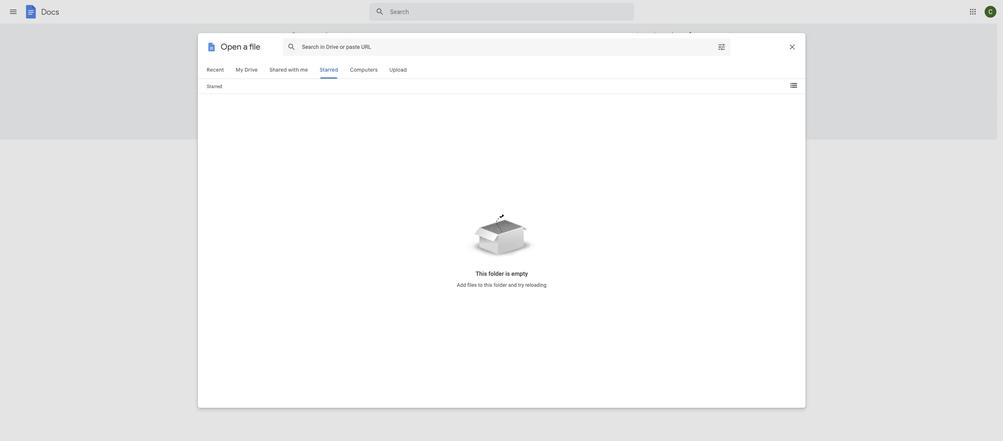 Task type: vqa. For each thing, say whether or not it's contained in the screenshot.
to
no



Task type: describe. For each thing, give the bounding box(es) containing it.
new
[[311, 32, 322, 39]]

4 option from the left
[[469, 46, 523, 131]]

gallery
[[648, 32, 665, 38]]

6 option from the left
[[589, 46, 643, 131]]

a
[[307, 32, 310, 39]]

template
[[624, 32, 647, 38]]

1 option from the left
[[289, 46, 343, 129]]

2 option from the left
[[349, 46, 403, 131]]

document
[[324, 32, 351, 39]]

template gallery button
[[619, 28, 682, 42]]

5 option from the left
[[529, 46, 583, 131]]



Task type: locate. For each thing, give the bounding box(es) containing it.
docs
[[41, 7, 59, 17]]

list box
[[289, 44, 712, 140]]

template gallery
[[624, 32, 665, 38]]

search image
[[373, 4, 387, 19]]

option
[[289, 46, 343, 129], [349, 46, 403, 131], [409, 46, 463, 131], [469, 46, 523, 131], [529, 46, 583, 131], [589, 46, 643, 131], [649, 46, 703, 131]]

start
[[292, 32, 305, 39]]

start a new document
[[292, 32, 351, 39]]

None search field
[[369, 3, 634, 21]]

start a new document heading
[[292, 24, 619, 47]]

3 option from the left
[[409, 46, 463, 131]]

docs link
[[24, 4, 59, 21]]

7 option from the left
[[649, 46, 703, 131]]



